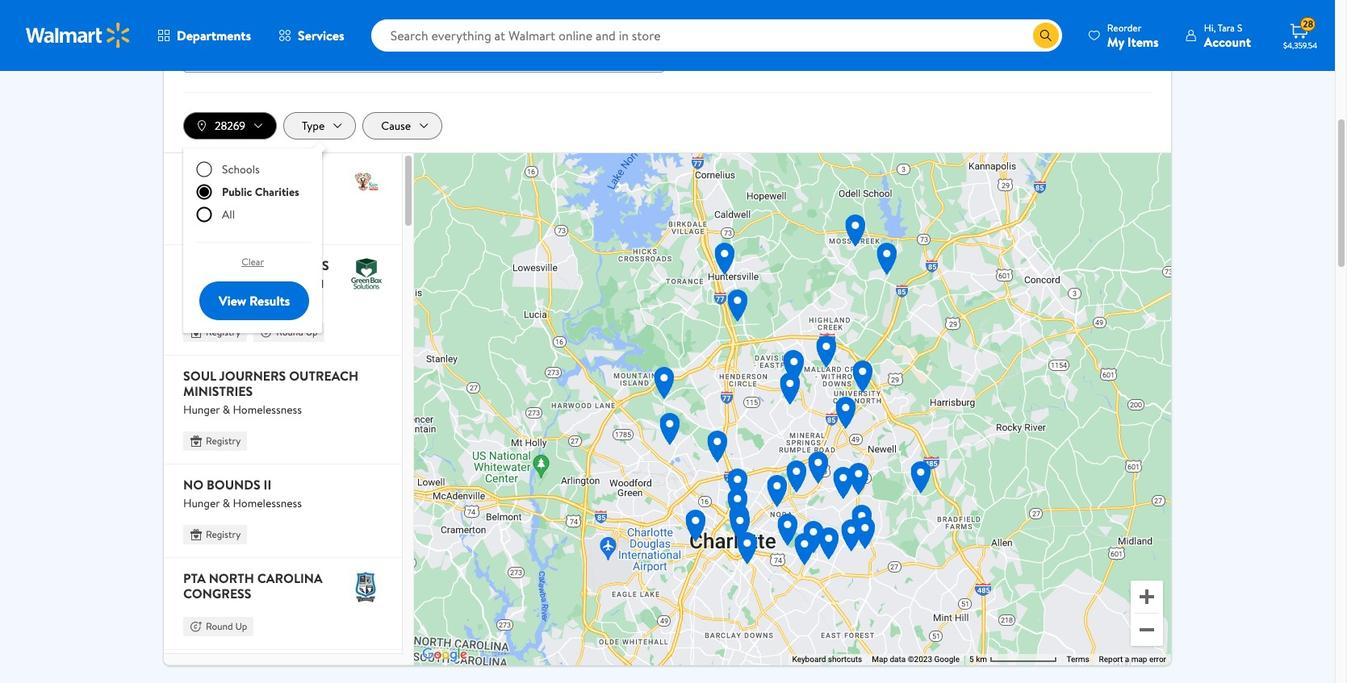 Task type: vqa. For each thing, say whether or not it's contained in the screenshot.
bottommost the item)
no



Task type: describe. For each thing, give the bounding box(es) containing it.
error
[[1149, 656, 1166, 665]]

round for child
[[206, 215, 233, 228]]

hunger inside the soul journers outreach ministries hunger & homelessness
[[183, 402, 220, 418]]

search charity or registry name element
[[183, 6, 667, 73]]

charities
[[255, 184, 299, 200]]

homelessness inside no bounds ii hunger & homelessness
[[233, 496, 302, 512]]

©2023
[[908, 656, 932, 665]]

cause
[[381, 118, 411, 134]]

round up for carolina
[[206, 620, 247, 634]]

all
[[222, 207, 235, 223]]

ministries
[[183, 382, 253, 400]]

keyboard shortcuts
[[792, 656, 862, 665]]

google
[[934, 656, 960, 665]]

28
[[1303, 17, 1314, 31]]

up for carolina
[[235, 620, 247, 634]]

terms link
[[1067, 656, 1089, 665]]

carolina
[[257, 570, 323, 588]]

soul journers outreach ministries hunger & homelessness
[[183, 367, 359, 418]]

clear button
[[196, 250, 309, 275]]

registry for ministries
[[206, 434, 241, 448]]

carolinas
[[183, 180, 256, 197]]

5
[[969, 656, 974, 665]]

public
[[222, 184, 252, 200]]

social
[[295, 276, 324, 292]]

type button
[[283, 112, 356, 140]]

walmart image
[[26, 23, 131, 48]]

report a map error
[[1099, 656, 1166, 665]]

bounds
[[207, 476, 260, 494]]

registry for hunger
[[206, 528, 241, 542]]

of
[[275, 165, 293, 182]]

soul
[[183, 367, 216, 385]]

data
[[890, 656, 906, 665]]

no bounds ii hunger & homelessness
[[183, 476, 302, 512]]

tara
[[1218, 21, 1235, 34]]

raise
[[183, 165, 219, 182]]

reorder
[[1107, 21, 1141, 34]]

cause button
[[363, 112, 442, 140]]

google image
[[418, 645, 471, 666]]

1 vertical spatial up
[[306, 325, 318, 339]]

north
[[209, 570, 254, 588]]

28269 button
[[183, 112, 277, 140]]

map data ©2023 google
[[872, 656, 960, 665]]

raise a child of the carolinas
[[183, 165, 320, 197]]

solutions
[[258, 257, 329, 274]]

community
[[183, 276, 240, 292]]

report a map error link
[[1099, 656, 1166, 665]]

report
[[1099, 656, 1123, 665]]

keyboard shortcuts button
[[792, 655, 862, 666]]

a
[[1125, 656, 1129, 665]]

registry for community
[[206, 325, 241, 339]]

hunger inside no bounds ii hunger & homelessness
[[183, 496, 220, 512]]

Schools radio
[[196, 162, 212, 178]]

5 km
[[969, 656, 989, 665]]

up for child
[[235, 215, 247, 228]]

view
[[219, 292, 246, 310]]



Task type: locate. For each thing, give the bounding box(es) containing it.
2 vertical spatial up
[[235, 620, 247, 634]]

Search search field
[[371, 19, 1062, 52]]

homelessness
[[233, 402, 302, 418], [233, 496, 302, 512]]

account
[[1204, 33, 1251, 50]]

view results button
[[199, 282, 309, 321]]

2 vertical spatial round
[[206, 620, 233, 634]]

1 hunger from the top
[[183, 402, 220, 418]]

1 vertical spatial round up
[[276, 325, 318, 339]]

green box solutions community support & social action
[[183, 257, 329, 309]]

hunger
[[183, 402, 220, 418], [183, 496, 220, 512]]

homelessness inside the soul journers outreach ministries hunger & homelessness
[[233, 402, 302, 418]]

round up down congress
[[206, 620, 247, 634]]

hi,
[[1204, 21, 1216, 34]]

round up
[[206, 215, 247, 228], [276, 325, 318, 339], [206, 620, 247, 634]]

Search charity or registry name text field
[[183, 27, 664, 73]]

congress
[[183, 585, 251, 603]]

All radio
[[196, 207, 212, 223]]

km
[[976, 656, 987, 665]]

& inside the soul journers outreach ministries hunger & homelessness
[[223, 402, 230, 418]]

& inside no bounds ii hunger & homelessness
[[223, 496, 230, 512]]

up up outreach
[[306, 325, 318, 339]]

outreach
[[289, 367, 359, 385]]

2 homelessness from the top
[[233, 496, 302, 512]]

round down the results
[[276, 325, 303, 339]]

group containing schools
[[196, 162, 309, 229]]

2 vertical spatial registry
[[206, 528, 241, 542]]

0 vertical spatial round
[[206, 215, 233, 228]]

0 vertical spatial homelessness
[[233, 402, 302, 418]]

1 vertical spatial registry
[[206, 434, 241, 448]]

type
[[302, 118, 325, 134]]

1 vertical spatial hunger
[[183, 496, 220, 512]]

round for carolina
[[206, 620, 233, 634]]

journers
[[219, 367, 286, 385]]

1 homelessness from the top
[[233, 402, 302, 418]]

child
[[234, 165, 272, 182]]

1 vertical spatial homelessness
[[233, 496, 302, 512]]

reorder my items
[[1107, 21, 1159, 50]]

homelessness down journers
[[233, 402, 302, 418]]

0 vertical spatial hunger
[[183, 402, 220, 418]]

hi, tara s account
[[1204, 21, 1251, 50]]

round up for child
[[206, 215, 247, 228]]

map region
[[414, 153, 1171, 666]]

departments
[[177, 27, 251, 44]]

2 hunger from the top
[[183, 496, 220, 512]]

s
[[1237, 21, 1242, 34]]

& down solutions
[[285, 276, 293, 292]]

map
[[872, 656, 888, 665]]

registry up bounds
[[206, 434, 241, 448]]

0 vertical spatial registry
[[206, 325, 241, 339]]

& for box
[[285, 276, 293, 292]]

2 vertical spatial round up
[[206, 620, 247, 634]]

1 vertical spatial &
[[223, 402, 230, 418]]

a
[[222, 165, 230, 182]]

ii
[[264, 476, 271, 494]]

map
[[1131, 656, 1147, 665]]

28269
[[215, 118, 245, 134]]

3 registry from the top
[[206, 528, 241, 542]]

round
[[206, 215, 233, 228], [276, 325, 303, 339], [206, 620, 233, 634]]

1 registry from the top
[[206, 325, 241, 339]]

pta north carolina congress
[[183, 570, 323, 603]]

2 vertical spatial &
[[223, 496, 230, 512]]

up
[[235, 215, 247, 228], [306, 325, 318, 339], [235, 620, 247, 634]]

& down ministries
[[223, 402, 230, 418]]

registry down the view
[[206, 325, 241, 339]]

0 vertical spatial &
[[285, 276, 293, 292]]

keyboard
[[792, 656, 826, 665]]

group
[[196, 162, 309, 229]]

clear
[[241, 255, 264, 269]]

green
[[183, 257, 226, 274]]

shortcuts
[[828, 656, 862, 665]]

box
[[229, 257, 255, 274]]

$4,359.54
[[1283, 40, 1317, 51]]

homelessness down "ii"
[[233, 496, 302, 512]]

the
[[296, 165, 320, 182]]

round up down the results
[[276, 325, 318, 339]]

services button
[[265, 16, 358, 55]]

no
[[183, 476, 203, 494]]

items
[[1127, 33, 1159, 50]]

my
[[1107, 33, 1124, 50]]

registry up north
[[206, 528, 241, 542]]

&
[[285, 276, 293, 292], [223, 402, 230, 418], [223, 496, 230, 512]]

1 vertical spatial round
[[276, 325, 303, 339]]

action
[[183, 293, 216, 309]]

& down bounds
[[223, 496, 230, 512]]

support
[[243, 276, 282, 292]]

round down the public charities radio
[[206, 215, 233, 228]]

hunger down ministries
[[183, 402, 220, 418]]

0 vertical spatial round up
[[206, 215, 247, 228]]

schools
[[222, 162, 260, 178]]

registry
[[206, 325, 241, 339], [206, 434, 241, 448], [206, 528, 241, 542]]

round up down public
[[206, 215, 247, 228]]

Public Charities radio
[[196, 184, 212, 200]]

& inside green box solutions community support & social action
[[285, 276, 293, 292]]

2 registry from the top
[[206, 434, 241, 448]]

view results
[[219, 292, 290, 310]]

services
[[298, 27, 344, 44]]

up down congress
[[235, 620, 247, 634]]

search icon image
[[1039, 29, 1052, 42]]

Walmart Site-Wide search field
[[371, 19, 1062, 52]]

results
[[249, 292, 290, 310]]

round down congress
[[206, 620, 233, 634]]

departments button
[[144, 16, 265, 55]]

public charities
[[222, 184, 299, 200]]

up right all
[[235, 215, 247, 228]]

5 km button
[[965, 655, 1062, 666]]

terms
[[1067, 656, 1089, 665]]

0 vertical spatial up
[[235, 215, 247, 228]]

pta
[[183, 570, 206, 588]]

& for journers
[[223, 402, 230, 418]]

hunger down no at the bottom left
[[183, 496, 220, 512]]



